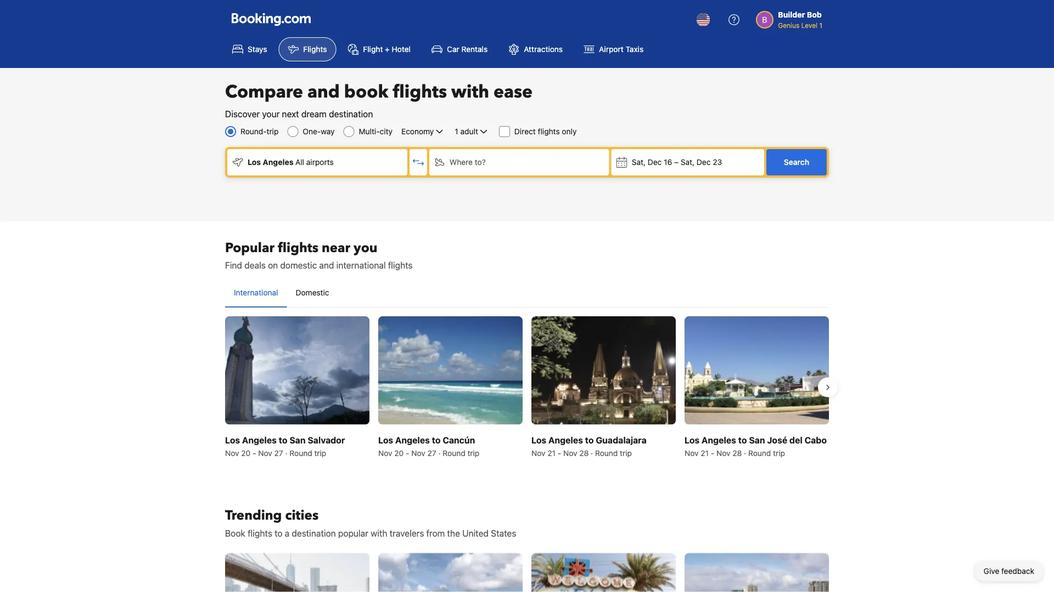 Task type: locate. For each thing, give the bounding box(es) containing it.
1 horizontal spatial 28
[[733, 449, 742, 458]]

los
[[248, 158, 261, 167], [225, 435, 240, 446], [378, 435, 393, 446], [531, 435, 546, 446], [685, 435, 700, 446]]

los angeles to san salvador image
[[225, 317, 370, 425]]

0 horizontal spatial dec
[[648, 158, 662, 167]]

· inside los angeles to guadalajara nov 21 - nov 28 · round trip
[[591, 449, 593, 458]]

trending
[[225, 507, 282, 525]]

angeles
[[263, 158, 293, 167], [242, 435, 277, 446], [395, 435, 430, 446], [548, 435, 583, 446], [702, 435, 736, 446]]

to for nov
[[279, 435, 287, 446]]

cancún
[[443, 435, 475, 446]]

3 round from the left
[[595, 449, 618, 458]]

angeles for los angeles to cancún
[[395, 435, 430, 446]]

los angeles to san josé del cabo nov 21 - nov 28 · round trip
[[685, 435, 827, 458]]

3 · from the left
[[591, 449, 593, 458]]

2 nov from the left
[[258, 449, 272, 458]]

round down guadalajara
[[595, 449, 618, 458]]

round inside the los angeles to san josé del cabo nov 21 - nov 28 · round trip
[[748, 449, 771, 458]]

0 horizontal spatial san
[[290, 435, 306, 446]]

stays
[[248, 45, 267, 54]]

2 sat, from the left
[[681, 158, 695, 167]]

feedback
[[1001, 567, 1034, 576]]

your
[[262, 109, 280, 119]]

los inside los angeles to guadalajara nov 21 - nov 28 · round trip
[[531, 435, 546, 446]]

search
[[784, 158, 809, 167]]

3 nov from the left
[[378, 449, 392, 458]]

1 san from the left
[[290, 435, 306, 446]]

7 nov from the left
[[685, 449, 699, 458]]

book
[[225, 529, 245, 539]]

1 round from the left
[[290, 449, 312, 458]]

-
[[253, 449, 256, 458], [406, 449, 409, 458], [558, 449, 561, 458], [711, 449, 714, 458]]

4 - from the left
[[711, 449, 714, 458]]

to left guadalajara
[[585, 435, 594, 446]]

trip inside the los angeles to san josé del cabo nov 21 - nov 28 · round trip
[[773, 449, 785, 458]]

sat, left 16
[[632, 158, 646, 167]]

0 vertical spatial 1
[[819, 21, 822, 29]]

car rentals
[[447, 45, 488, 54]]

1 28 from the left
[[579, 449, 589, 458]]

21
[[548, 449, 556, 458], [701, 449, 709, 458]]

region
[[216, 312, 838, 464]]

tab list
[[225, 279, 829, 309]]

1
[[819, 21, 822, 29], [455, 127, 458, 136]]

1 27 from the left
[[274, 449, 283, 458]]

1 horizontal spatial with
[[451, 80, 489, 104]]

los for los angeles to guadalajara
[[531, 435, 546, 446]]

next
[[282, 109, 299, 119]]

4 · from the left
[[744, 449, 746, 458]]

the
[[447, 529, 460, 539]]

tab list containing international
[[225, 279, 829, 309]]

2 20 from the left
[[394, 449, 404, 458]]

josé
[[767, 435, 787, 446]]

international
[[336, 261, 386, 271]]

flights down "trending"
[[248, 529, 272, 539]]

- inside los angeles to cancún nov 20 - nov 27 · round trip
[[406, 449, 409, 458]]

san
[[290, 435, 306, 446], [749, 435, 765, 446]]

round inside los angeles to guadalajara nov 21 - nov 28 · round trip
[[595, 449, 618, 458]]

los inside los angeles to cancún nov 20 - nov 27 · round trip
[[378, 435, 393, 446]]

sat, dec 16 – sat, dec 23
[[632, 158, 722, 167]]

1 horizontal spatial 1
[[819, 21, 822, 29]]

nov
[[225, 449, 239, 458], [258, 449, 272, 458], [378, 449, 392, 458], [411, 449, 425, 458], [531, 449, 545, 458], [563, 449, 577, 458], [685, 449, 699, 458], [716, 449, 730, 458]]

stays link
[[223, 37, 276, 61]]

angeles inside the los angeles to san josé del cabo nov 21 - nov 28 · round trip
[[702, 435, 736, 446]]

los angeles to san josé del cabo image
[[685, 317, 829, 425]]

trip
[[267, 127, 279, 136], [314, 449, 326, 458], [468, 449, 479, 458], [620, 449, 632, 458], [773, 449, 785, 458]]

0 horizontal spatial 1
[[455, 127, 458, 136]]

to left salvador
[[279, 435, 287, 446]]

guadalajara
[[596, 435, 647, 446]]

ease
[[494, 80, 533, 104]]

los angeles to guadalajara image
[[531, 317, 676, 425]]

states
[[491, 529, 516, 539]]

trip down josé
[[773, 449, 785, 458]]

destination up multi-
[[329, 109, 373, 119]]

round
[[290, 449, 312, 458], [443, 449, 465, 458], [595, 449, 618, 458], [748, 449, 771, 458]]

2 - from the left
[[406, 449, 409, 458]]

+
[[385, 45, 390, 54]]

airports
[[306, 158, 334, 167]]

angeles for los angeles
[[263, 158, 293, 167]]

angeles for los angeles to guadalajara
[[548, 435, 583, 446]]

find
[[225, 261, 242, 271]]

dec left 16
[[648, 158, 662, 167]]

and
[[307, 80, 340, 104], [319, 261, 334, 271]]

flights right international
[[388, 261, 413, 271]]

destination
[[329, 109, 373, 119], [292, 529, 336, 539]]

1 left adult on the top
[[455, 127, 458, 136]]

0 horizontal spatial 20
[[241, 449, 251, 458]]

flights up domestic
[[278, 239, 318, 257]]

2 28 from the left
[[733, 449, 742, 458]]

with up adult on the top
[[451, 80, 489, 104]]

dec
[[648, 158, 662, 167], [697, 158, 711, 167]]

5 nov from the left
[[531, 449, 545, 458]]

flights
[[393, 80, 447, 104], [538, 127, 560, 136], [278, 239, 318, 257], [388, 261, 413, 271], [248, 529, 272, 539]]

and inside compare and book flights with ease discover your next dream destination
[[307, 80, 340, 104]]

4 nov from the left
[[411, 449, 425, 458]]

flights inside compare and book flights with ease discover your next dream destination
[[393, 80, 447, 104]]

level
[[801, 21, 818, 29]]

angeles inside los angeles to san salvador nov 20 - nov 27 · round trip
[[242, 435, 277, 446]]

1 horizontal spatial 21
[[701, 449, 709, 458]]

0 horizontal spatial sat,
[[632, 158, 646, 167]]

round down 'cancún'
[[443, 449, 465, 458]]

angeles inside los angeles to guadalajara nov 21 - nov 28 · round trip
[[548, 435, 583, 446]]

san inside los angeles to san salvador nov 20 - nov 27 · round trip
[[290, 435, 306, 446]]

flight + hotel link
[[338, 37, 420, 61]]

23
[[713, 158, 722, 167]]

16
[[664, 158, 672, 167]]

4 round from the left
[[748, 449, 771, 458]]

destination inside compare and book flights with ease discover your next dream destination
[[329, 109, 373, 119]]

1 21 from the left
[[548, 449, 556, 458]]

1 horizontal spatial 20
[[394, 449, 404, 458]]

· inside the los angeles to san josé del cabo nov 21 - nov 28 · round trip
[[744, 449, 746, 458]]

trip down guadalajara
[[620, 449, 632, 458]]

1 horizontal spatial dec
[[697, 158, 711, 167]]

2 round from the left
[[443, 449, 465, 458]]

builder bob genius level 1
[[778, 10, 822, 29]]

san left salvador
[[290, 435, 306, 446]]

to
[[279, 435, 287, 446], [432, 435, 441, 446], [585, 435, 594, 446], [738, 435, 747, 446], [275, 529, 283, 539]]

dec left 23 at right top
[[697, 158, 711, 167]]

20 inside los angeles to san salvador nov 20 - nov 27 · round trip
[[241, 449, 251, 458]]

flights left only
[[538, 127, 560, 136]]

with inside trending cities book flights to a destination popular with travelers from the united states
[[371, 529, 387, 539]]

genius
[[778, 21, 800, 29]]

flight + hotel
[[363, 45, 411, 54]]

27
[[274, 449, 283, 458], [427, 449, 436, 458]]

to inside the los angeles to san josé del cabo nov 21 - nov 28 · round trip
[[738, 435, 747, 446]]

2 21 from the left
[[701, 449, 709, 458]]

1 20 from the left
[[241, 449, 251, 458]]

1 · from the left
[[285, 449, 287, 458]]

trip inside los angeles to cancún nov 20 - nov 27 · round trip
[[468, 449, 479, 458]]

1 - from the left
[[253, 449, 256, 458]]

6 nov from the left
[[563, 449, 577, 458]]

with
[[451, 80, 489, 104], [371, 529, 387, 539]]

1 right level
[[819, 21, 822, 29]]

21 inside the los angeles to san josé del cabo nov 21 - nov 28 · round trip
[[701, 449, 709, 458]]

to left the a
[[275, 529, 283, 539]]

flights up economy
[[393, 80, 447, 104]]

1 vertical spatial with
[[371, 529, 387, 539]]

san left josé
[[749, 435, 765, 446]]

0 horizontal spatial 21
[[548, 449, 556, 458]]

round down salvador
[[290, 449, 312, 458]]

- inside los angeles to san salvador nov 20 - nov 27 · round trip
[[253, 449, 256, 458]]

1 horizontal spatial san
[[749, 435, 765, 446]]

san inside the los angeles to san josé del cabo nov 21 - nov 28 · round trip
[[749, 435, 765, 446]]

1 vertical spatial and
[[319, 261, 334, 271]]

2 dec from the left
[[697, 158, 711, 167]]

trip down 'cancún'
[[468, 449, 479, 458]]

0 horizontal spatial 28
[[579, 449, 589, 458]]

0 vertical spatial and
[[307, 80, 340, 104]]

with right popular
[[371, 529, 387, 539]]

sat, dec 16 – sat, dec 23 button
[[611, 149, 764, 176]]

booking.com logo image
[[232, 13, 311, 26], [232, 13, 311, 26]]

0 vertical spatial with
[[451, 80, 489, 104]]

sat, right –
[[681, 158, 695, 167]]

destination down cities
[[292, 529, 336, 539]]

to left 'cancún'
[[432, 435, 441, 446]]

· inside los angeles to san salvador nov 20 - nov 27 · round trip
[[285, 449, 287, 458]]

city
[[380, 127, 393, 136]]

flights
[[303, 45, 327, 54]]

0 horizontal spatial 27
[[274, 449, 283, 458]]

1 vertical spatial 1
[[455, 127, 458, 136]]

1 horizontal spatial 27
[[427, 449, 436, 458]]

to inside los angeles to cancún nov 20 - nov 27 · round trip
[[432, 435, 441, 446]]

to inside los angeles to san salvador nov 20 - nov 27 · round trip
[[279, 435, 287, 446]]

3 - from the left
[[558, 449, 561, 458]]

hotel
[[392, 45, 411, 54]]

and up dream
[[307, 80, 340, 104]]

2 san from the left
[[749, 435, 765, 446]]

2 · from the left
[[438, 449, 441, 458]]

round down josé
[[748, 449, 771, 458]]

airport
[[599, 45, 624, 54]]

1 horizontal spatial sat,
[[681, 158, 695, 167]]

0 vertical spatial destination
[[329, 109, 373, 119]]

sat,
[[632, 158, 646, 167], [681, 158, 695, 167]]

san for josé
[[749, 435, 765, 446]]

attractions
[[524, 45, 563, 54]]

domestic button
[[287, 279, 338, 307]]

angeles inside los angeles to cancún nov 20 - nov 27 · round trip
[[395, 435, 430, 446]]

- inside the los angeles to san josé del cabo nov 21 - nov 28 · round trip
[[711, 449, 714, 458]]

all
[[295, 158, 304, 167]]

trip down salvador
[[314, 449, 326, 458]]

2 27 from the left
[[427, 449, 436, 458]]

and down near
[[319, 261, 334, 271]]

trip inside los angeles to guadalajara nov 21 - nov 28 · round trip
[[620, 449, 632, 458]]

· inside los angeles to cancún nov 20 - nov 27 · round trip
[[438, 449, 441, 458]]

28
[[579, 449, 589, 458], [733, 449, 742, 458]]

cities
[[285, 507, 319, 525]]

compare
[[225, 80, 303, 104]]

direct flights only
[[514, 127, 577, 136]]

0 horizontal spatial with
[[371, 529, 387, 539]]

to left josé
[[738, 435, 747, 446]]

los inside the los angeles to san josé del cabo nov 21 - nov 28 · round trip
[[685, 435, 700, 446]]

with inside compare and book flights with ease discover your next dream destination
[[451, 80, 489, 104]]

los inside los angeles to san salvador nov 20 - nov 27 · round trip
[[225, 435, 240, 446]]

1 vertical spatial destination
[[292, 529, 336, 539]]

to inside los angeles to guadalajara nov 21 - nov 28 · round trip
[[585, 435, 594, 446]]

give feedback button
[[975, 562, 1043, 582]]



Task type: describe. For each thing, give the bounding box(es) containing it.
round inside los angeles to cancún nov 20 - nov 27 · round trip
[[443, 449, 465, 458]]

destination inside trending cities book flights to a destination popular with travelers from the united states
[[292, 529, 336, 539]]

27 inside los angeles to cancún nov 20 - nov 27 · round trip
[[427, 449, 436, 458]]

trending cities book flights to a destination popular with travelers from the united states
[[225, 507, 516, 539]]

multi-
[[359, 127, 380, 136]]

dream
[[301, 109, 327, 119]]

international button
[[225, 279, 287, 307]]

san for salvador
[[290, 435, 306, 446]]

los for los angeles to san salvador
[[225, 435, 240, 446]]

united
[[462, 529, 489, 539]]

give feedback
[[984, 567, 1034, 576]]

travelers
[[390, 529, 424, 539]]

los for los angeles to cancún
[[378, 435, 393, 446]]

compare and book flights with ease discover your next dream destination
[[225, 80, 533, 119]]

popular
[[225, 239, 275, 257]]

to?
[[475, 158, 486, 167]]

1 inside popup button
[[455, 127, 458, 136]]

to for del
[[738, 435, 747, 446]]

and inside popular flights near you find deals on domestic and international flights
[[319, 261, 334, 271]]

round-
[[240, 127, 267, 136]]

from
[[426, 529, 445, 539]]

round-trip
[[240, 127, 279, 136]]

near
[[322, 239, 350, 257]]

to for 20
[[432, 435, 441, 446]]

angeles for los angeles to san josé del cabo
[[702, 435, 736, 446]]

1 inside builder bob genius level 1
[[819, 21, 822, 29]]

discover
[[225, 109, 260, 119]]

region containing los angeles to san salvador
[[216, 312, 838, 464]]

flights inside trending cities book flights to a destination popular with travelers from the united states
[[248, 529, 272, 539]]

28 inside los angeles to guadalajara nov 21 - nov 28 · round trip
[[579, 449, 589, 458]]

only
[[562, 127, 577, 136]]

give
[[984, 567, 999, 576]]

multi-city
[[359, 127, 393, 136]]

salvador
[[308, 435, 345, 446]]

21 inside los angeles to guadalajara nov 21 - nov 28 · round trip
[[548, 449, 556, 458]]

car rentals link
[[422, 37, 497, 61]]

where
[[450, 158, 473, 167]]

one-
[[303, 127, 321, 136]]

on
[[268, 261, 278, 271]]

1 nov from the left
[[225, 449, 239, 458]]

27 inside los angeles to san salvador nov 20 - nov 27 · round trip
[[274, 449, 283, 458]]

airport taxis link
[[574, 37, 653, 61]]

los angeles all airports
[[248, 158, 334, 167]]

flights link
[[279, 37, 336, 61]]

attractions link
[[499, 37, 572, 61]]

you
[[354, 239, 377, 257]]

del
[[789, 435, 803, 446]]

1 dec from the left
[[648, 158, 662, 167]]

cabo
[[805, 435, 827, 446]]

one-way
[[303, 127, 335, 136]]

8 nov from the left
[[716, 449, 730, 458]]

to for 21
[[585, 435, 594, 446]]

economy
[[401, 127, 434, 136]]

to inside trending cities book flights to a destination popular with travelers from the united states
[[275, 529, 283, 539]]

1 adult
[[455, 127, 478, 136]]

popular flights near you find deals on domestic and international flights
[[225, 239, 413, 271]]

los angeles to guadalajara nov 21 - nov 28 · round trip
[[531, 435, 647, 458]]

trip inside los angeles to san salvador nov 20 - nov 27 · round trip
[[314, 449, 326, 458]]

los angeles to san salvador nov 20 - nov 27 · round trip
[[225, 435, 345, 458]]

rentals
[[461, 45, 488, 54]]

book
[[344, 80, 388, 104]]

los for los angeles to san josé del cabo
[[685, 435, 700, 446]]

international
[[234, 289, 278, 298]]

airport taxis
[[599, 45, 644, 54]]

car
[[447, 45, 459, 54]]

20 inside los angeles to cancún nov 20 - nov 27 · round trip
[[394, 449, 404, 458]]

direct
[[514, 127, 536, 136]]

deals
[[244, 261, 266, 271]]

where to?
[[450, 158, 486, 167]]

flight
[[363, 45, 383, 54]]

a
[[285, 529, 289, 539]]

domestic
[[280, 261, 317, 271]]

taxis
[[626, 45, 644, 54]]

1 adult button
[[454, 125, 490, 138]]

angeles for los angeles to san salvador
[[242, 435, 277, 446]]

trip down your
[[267, 127, 279, 136]]

–
[[674, 158, 679, 167]]

bob
[[807, 10, 822, 19]]

way
[[321, 127, 335, 136]]

los angeles to cancún image
[[378, 317, 523, 425]]

domestic
[[296, 289, 329, 298]]

28 inside the los angeles to san josé del cabo nov 21 - nov 28 · round trip
[[733, 449, 742, 458]]

los angeles to cancún nov 20 - nov 27 · round trip
[[378, 435, 479, 458]]

adult
[[460, 127, 478, 136]]

- inside los angeles to guadalajara nov 21 - nov 28 · round trip
[[558, 449, 561, 458]]

where to? button
[[429, 149, 609, 176]]

1 sat, from the left
[[632, 158, 646, 167]]

los for los angeles
[[248, 158, 261, 167]]

popular
[[338, 529, 368, 539]]

builder
[[778, 10, 805, 19]]

round inside los angeles to san salvador nov 20 - nov 27 · round trip
[[290, 449, 312, 458]]

search button
[[766, 149, 827, 176]]



Task type: vqa. For each thing, say whether or not it's contained in the screenshot.
See availability
no



